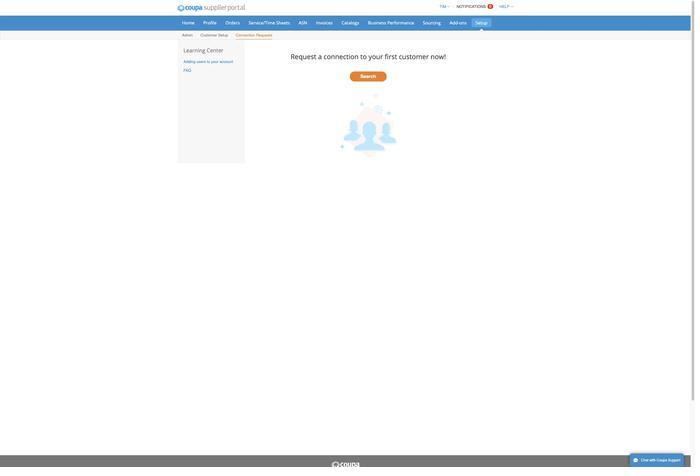 Task type: locate. For each thing, give the bounding box(es) containing it.
service/time
[[249, 20, 275, 26]]

1 horizontal spatial coupa supplier portal image
[[331, 461, 360, 467]]

add-ons
[[450, 20, 467, 26]]

admin link
[[182, 32, 193, 39]]

home link
[[178, 18, 198, 27]]

now!
[[431, 52, 446, 61]]

notifications
[[457, 4, 486, 9]]

request a connection to your first customer now!
[[291, 52, 446, 61]]

0 horizontal spatial setup
[[218, 33, 228, 37]]

coupa
[[657, 458, 667, 462]]

0
[[489, 4, 492, 9]]

customer setup
[[201, 33, 228, 37]]

setup inside setup link
[[476, 20, 488, 26]]

admin
[[182, 33, 193, 37]]

customer
[[201, 33, 217, 37]]

0 vertical spatial coupa supplier portal image
[[173, 1, 249, 16]]

setup down the 'notifications 0'
[[476, 20, 488, 26]]

help
[[500, 4, 510, 9]]

request
[[291, 52, 316, 61]]

faq
[[184, 68, 191, 73]]

setup link
[[472, 18, 491, 27]]

profile link
[[200, 18, 221, 27]]

faq link
[[184, 68, 191, 73]]

1 horizontal spatial setup
[[476, 20, 488, 26]]

business
[[368, 20, 386, 26]]

to
[[360, 52, 367, 61], [207, 59, 210, 64]]

your
[[369, 52, 383, 61], [211, 59, 219, 64]]

requests
[[256, 33, 272, 37]]

connection requests
[[236, 33, 272, 37]]

asn link
[[295, 18, 311, 27]]

chat with coupa support
[[641, 458, 681, 462]]

your left first
[[369, 52, 383, 61]]

customer setup link
[[200, 32, 228, 39]]

coupa supplier portal image
[[173, 1, 249, 16], [331, 461, 360, 467]]

0 horizontal spatial coupa supplier portal image
[[173, 1, 249, 16]]

0 vertical spatial setup
[[476, 20, 488, 26]]

chat
[[641, 458, 649, 462]]

navigation
[[437, 1, 513, 12]]

1 vertical spatial coupa supplier portal image
[[331, 461, 360, 467]]

to up search
[[360, 52, 367, 61]]

sourcing
[[423, 20, 441, 26]]

your down center
[[211, 59, 219, 64]]

support
[[668, 458, 681, 462]]

add-ons link
[[446, 18, 471, 27]]

setup
[[476, 20, 488, 26], [218, 33, 228, 37]]

1 vertical spatial setup
[[218, 33, 228, 37]]

learning
[[184, 47, 205, 54]]

profile
[[203, 20, 217, 26]]

users
[[196, 59, 206, 64]]

setup right customer
[[218, 33, 228, 37]]

asn
[[299, 20, 307, 26]]

tim link
[[437, 4, 450, 9]]

service/time sheets
[[249, 20, 290, 26]]

to right users
[[207, 59, 210, 64]]

service/time sheets link
[[245, 18, 294, 27]]

invoices link
[[312, 18, 337, 27]]

orders link
[[222, 18, 244, 27]]

1 horizontal spatial to
[[360, 52, 367, 61]]

sourcing link
[[419, 18, 445, 27]]

with
[[650, 458, 656, 462]]



Task type: describe. For each thing, give the bounding box(es) containing it.
0 horizontal spatial to
[[207, 59, 210, 64]]

business performance
[[368, 20, 414, 26]]

help link
[[497, 4, 513, 9]]

add-
[[450, 20, 459, 26]]

chat with coupa support button
[[630, 454, 684, 467]]

navigation containing notifications 0
[[437, 1, 513, 12]]

first
[[385, 52, 397, 61]]

adding users to your account
[[184, 59, 233, 64]]

catalogs
[[342, 20, 359, 26]]

home
[[182, 20, 195, 26]]

sheets
[[276, 20, 290, 26]]

notifications 0
[[457, 4, 492, 9]]

performance
[[387, 20, 414, 26]]

search
[[361, 74, 376, 79]]

orders
[[226, 20, 240, 26]]

tim
[[440, 4, 446, 9]]

ons
[[459, 20, 467, 26]]

a
[[318, 52, 322, 61]]

setup inside customer setup link
[[218, 33, 228, 37]]

1 horizontal spatial your
[[369, 52, 383, 61]]

connection requests link
[[235, 32, 273, 39]]

center
[[207, 47, 223, 54]]

learning center
[[184, 47, 223, 54]]

adding users to your account link
[[184, 59, 233, 64]]

account
[[220, 59, 233, 64]]

invoices
[[316, 20, 333, 26]]

connection
[[324, 52, 359, 61]]

adding
[[184, 59, 195, 64]]

catalogs link
[[338, 18, 363, 27]]

0 horizontal spatial your
[[211, 59, 219, 64]]

customer
[[399, 52, 429, 61]]

search button
[[350, 72, 387, 82]]

business performance link
[[364, 18, 418, 27]]

connection
[[236, 33, 255, 37]]



Task type: vqa. For each thing, say whether or not it's contained in the screenshot.
Service/Time
yes



